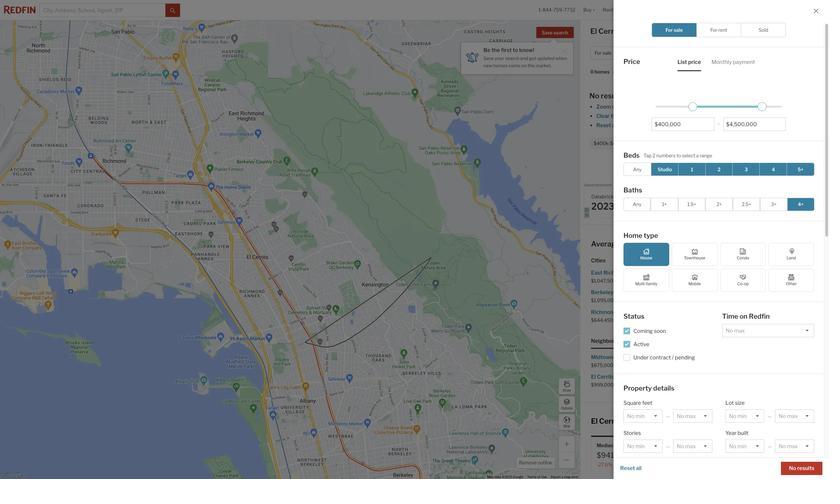 Task type: locate. For each thing, give the bounding box(es) containing it.
2 horizontal spatial to
[[722, 122, 727, 129]]

homes down berkeley homes for sale $1,095,000
[[618, 309, 635, 316]]

the up the reset all filters button
[[611, 113, 619, 119]]

1 vertical spatial market
[[784, 443, 799, 449]]

homes right the '0'
[[595, 69, 610, 75]]

home type
[[624, 232, 658, 240]]

2 filters from the left
[[690, 122, 705, 129]]

0 horizontal spatial all
[[612, 122, 618, 129]]

2 vertical spatial ca
[[627, 417, 638, 426]]

richmond inside the richmond homes for sale $644,450
[[591, 309, 617, 316]]

redfin right time
[[749, 313, 770, 321]]

0 vertical spatial richmond
[[604, 270, 629, 276]]

2 vertical spatial the
[[611, 113, 619, 119]]

2
[[653, 153, 655, 158], [718, 167, 721, 172]]

know!
[[519, 47, 534, 53]]

1 vertical spatial redfin
[[749, 313, 770, 321]]

on
[[522, 63, 527, 68], [740, 313, 748, 321], [777, 443, 783, 449]]

1 horizontal spatial 2
[[718, 167, 721, 172]]

get
[[529, 56, 536, 61]]

co-
[[737, 282, 744, 286]]

0 horizontal spatial 2
[[653, 153, 655, 158]]

a left range
[[696, 153, 699, 158]]

property details
[[624, 384, 675, 392]]

0 horizontal spatial house
[[640, 256, 653, 261]]

list price
[[678, 59, 701, 65]]

report for report a map error
[[551, 476, 561, 479]]

2 year- from the left
[[754, 462, 765, 468]]

Sold checkbox
[[741, 23, 786, 37]]

median inside the median sale price $941,500 -27.6% year-over-year
[[597, 443, 613, 449]]

Other checkbox
[[769, 269, 814, 292]]

all
[[612, 122, 618, 129], [636, 466, 642, 472]]

1 horizontal spatial house
[[713, 141, 727, 146]]

0 horizontal spatial no
[[590, 92, 599, 100]]

homes up $1,095,000
[[615, 290, 632, 296]]

2 right california link on the right top of page
[[718, 167, 721, 172]]

map region
[[0, 0, 639, 479]]

east richmond heights homes for sale $1,047,500
[[591, 270, 688, 284]]

1 vertical spatial sale
[[614, 443, 624, 449]]

report left ad
[[811, 184, 821, 188]]

4+ inside radio
[[798, 202, 804, 207]]

a left error
[[562, 476, 563, 479]]

el right california link on the right top of page
[[720, 164, 725, 170]]

zip codes element
[[641, 332, 666, 349]]

0 horizontal spatial results
[[601, 92, 625, 100]]

— for size
[[768, 414, 772, 419]]

option group
[[652, 23, 786, 37], [624, 163, 815, 176], [624, 198, 815, 211], [624, 243, 814, 292]]

for inside albany homes for sale $629,000
[[742, 270, 749, 276]]

1 vertical spatial cerrito,
[[691, 240, 717, 248]]

1 checkbox
[[678, 163, 706, 176]]

0 vertical spatial of
[[672, 122, 677, 129]]

4+ baths
[[677, 141, 696, 146]]

0 vertical spatial save
[[542, 30, 553, 35]]

median up 16
[[748, 443, 765, 449]]

reset down 'clear' in the top of the page
[[597, 122, 611, 129]]

richmond up $1,047,500
[[604, 270, 629, 276]]

for sale up list
[[666, 27, 683, 33]]

for sale inside "option"
[[666, 27, 683, 33]]

0 vertical spatial redfin
[[667, 164, 683, 170]]

5+
[[798, 167, 804, 172]]

search inside save your search and get updated when new homes come on the market.
[[505, 56, 519, 61]]

map inside button
[[564, 424, 570, 428]]

size
[[735, 400, 745, 407]]

list box
[[722, 324, 814, 337], [624, 410, 663, 423], [673, 410, 712, 423], [726, 410, 765, 423], [775, 410, 814, 423], [624, 440, 663, 453], [673, 440, 712, 453], [726, 440, 765, 453], [775, 440, 814, 453]]

4+ radio
[[787, 198, 815, 211]]

of inside # of homes sold 17
[[676, 443, 681, 449]]

cerrito, up townhouse on the bottom right
[[691, 240, 717, 248]]

for inside san francisco homes for sale $1,349,900
[[759, 309, 766, 316]]

1 median from the left
[[597, 443, 613, 449]]

— for feet
[[666, 414, 670, 419]]

el right "near"
[[683, 240, 690, 248]]

cerrito
[[726, 164, 743, 170], [597, 374, 615, 380]]

to
[[513, 47, 518, 53], [722, 122, 727, 129], [677, 153, 681, 158]]

0 homes •
[[591, 69, 614, 75]]

1 horizontal spatial results
[[797, 466, 815, 472]]

terms
[[527, 476, 537, 479]]

1 vertical spatial to
[[722, 122, 727, 129]]

the right be
[[492, 47, 500, 53]]

el right the map button
[[591, 417, 598, 426]]

filters down clear the map boundary button
[[619, 122, 634, 129]]

for inside button
[[595, 50, 602, 56]]

all inside "zoom out clear the map boundary reset all filters or remove one of your filters below to see more homes"
[[612, 122, 618, 129]]

search up come
[[505, 56, 519, 61]]

el cerrito, ca real estate trends
[[591, 417, 700, 426]]

report inside button
[[811, 184, 821, 188]]

5+ checkbox
[[787, 163, 815, 176]]

norte
[[714, 374, 729, 380]]

0 vertical spatial no
[[590, 92, 599, 100]]

price
[[624, 58, 640, 66], [625, 443, 636, 449]]

reset inside "zoom out clear the map boundary reset all filters or remove one of your filters below to see more homes"
[[597, 122, 611, 129]]

reset all filters button
[[596, 122, 634, 129]]

0 horizontal spatial on
[[522, 63, 527, 68]]

el cerrito
[[720, 164, 743, 170]]

0 vertical spatial search
[[554, 30, 568, 35]]

cerrito left 3
[[726, 164, 743, 170]]

0 vertical spatial sold
[[759, 27, 769, 33]]

0 horizontal spatial filters
[[619, 122, 634, 129]]

1 horizontal spatial save
[[542, 30, 553, 35]]

Any radio
[[624, 198, 651, 211]]

heights
[[630, 270, 650, 276]]

0 vertical spatial cerrito
[[726, 164, 743, 170]]

for inside "option"
[[666, 27, 673, 33]]

median
[[597, 443, 613, 449], [748, 443, 765, 449]]

sale inside the 'midtown homes for sale $875,000'
[[641, 354, 651, 361]]

homes inside the 'midtown homes for sale $875,000'
[[615, 354, 632, 361]]

0 vertical spatial all
[[612, 122, 618, 129]]

homes down co-op
[[735, 290, 752, 296]]

options button
[[559, 396, 575, 413]]

search
[[554, 30, 568, 35], [505, 56, 519, 61]]

to for be the first to know!
[[513, 47, 518, 53]]

to right first
[[513, 47, 518, 53]]

for for for sale "option"
[[666, 27, 673, 33]]

homes inside "zoom out clear the map boundary reset all filters or remove one of your filters below to see more homes"
[[753, 122, 769, 129]]

$999,000
[[591, 382, 614, 388]]

el up '$999,000'
[[591, 374, 596, 380]]

your inside "zoom out clear the map boundary reset all filters or remove one of your filters below to see more homes"
[[678, 122, 689, 129]]

0 vertical spatial any
[[633, 167, 642, 172]]

on right time
[[740, 313, 748, 321]]

for sale up 0 homes •
[[595, 50, 612, 56]]

of left the use
[[537, 476, 541, 479]]

for sale inside button
[[595, 50, 612, 56]]

1 horizontal spatial cerrito
[[726, 164, 743, 170]]

1 vertical spatial report
[[551, 476, 561, 479]]

on down the and
[[522, 63, 527, 68]]

reset inside button
[[620, 466, 635, 472]]

to left select
[[677, 153, 681, 158]]

map left "data"
[[487, 476, 494, 479]]

2 inside option
[[718, 167, 721, 172]]

0 horizontal spatial the
[[492, 47, 500, 53]]

3
[[745, 167, 748, 172]]

stories
[[624, 430, 641, 437]]

albany
[[705, 270, 723, 276]]

1 horizontal spatial year-
[[754, 462, 765, 468]]

save up new
[[484, 56, 494, 61]]

el up for sale button
[[591, 27, 597, 35]]

1 horizontal spatial map
[[620, 113, 631, 119]]

sold
[[759, 27, 769, 33], [698, 443, 708, 449]]

for inside "checkbox"
[[711, 27, 718, 33]]

1 vertical spatial 4+
[[798, 202, 804, 207]]

over- inside the median sale price $941,500 -27.6% year-over-year
[[624, 462, 636, 468]]

market insights link
[[746, 22, 786, 36]]

on right the days
[[777, 443, 783, 449]]

results
[[601, 92, 625, 100], [797, 466, 815, 472]]

any down beds
[[633, 167, 642, 172]]

save inside button
[[542, 30, 553, 35]]

Condo checkbox
[[720, 243, 766, 266]]

homes up property
[[628, 374, 645, 380]]

market left insights
[[746, 29, 765, 35]]

0 horizontal spatial median
[[597, 443, 613, 449]]

1 year from the left
[[636, 462, 645, 468]]

1 vertical spatial 2
[[718, 167, 721, 172]]

price down el cerrito, ca homes for sale
[[624, 58, 640, 66]]

1 vertical spatial all
[[636, 466, 642, 472]]

0 horizontal spatial to
[[513, 47, 518, 53]]

0 horizontal spatial over-
[[624, 462, 636, 468]]

for
[[665, 27, 675, 35], [669, 270, 677, 276], [742, 270, 749, 276], [633, 290, 640, 296], [753, 290, 760, 296], [636, 309, 643, 316], [759, 309, 766, 316], [633, 354, 640, 361], [646, 374, 653, 380], [748, 374, 755, 380]]

0 horizontal spatial save
[[484, 56, 494, 61]]

report ad button
[[811, 184, 826, 189]]

1 horizontal spatial no
[[789, 466, 796, 472]]

remove outline button
[[517, 458, 555, 469]]

0 vertical spatial reset
[[597, 122, 611, 129]]

for inside "el cerrito hills homes for sale $999,000"
[[646, 374, 653, 380]]

house down the below
[[713, 141, 727, 146]]

0 horizontal spatial a
[[562, 476, 563, 479]]

homes inside san francisco homes for sale $1,349,900
[[741, 309, 758, 316]]

Land checkbox
[[769, 243, 814, 266]]

no results inside button
[[789, 466, 815, 472]]

$1,047,500
[[591, 278, 617, 284]]

1 vertical spatial results
[[797, 466, 815, 472]]

1 horizontal spatial filters
[[690, 122, 705, 129]]

sale up list
[[676, 27, 691, 35]]

homes right more
[[753, 122, 769, 129]]

0 vertical spatial to
[[513, 47, 518, 53]]

el cerrito hills homes for sale $999,000
[[591, 374, 664, 388]]

0 horizontal spatial cerrito
[[597, 374, 615, 380]]

4+ for 4+ baths
[[677, 141, 683, 146]]

cities heading
[[591, 257, 819, 265]]

1 horizontal spatial sold
[[759, 27, 769, 33]]

year- down $941,500
[[613, 462, 624, 468]]

1 vertical spatial no
[[789, 466, 796, 472]]

1 horizontal spatial market
[[784, 443, 799, 449]]

google image
[[2, 471, 24, 479]]

your down first
[[495, 56, 504, 61]]

updated
[[537, 56, 555, 61]]

redfin down the tap 2 numbers to select a range
[[667, 164, 683, 170]]

no results button
[[781, 462, 823, 475]]

-
[[597, 462, 599, 468]]

map down the options
[[564, 424, 570, 428]]

out
[[612, 104, 621, 110]]

map left error
[[564, 476, 571, 479]]

year inside the median sale price $941,500 -27.6% year-over-year
[[636, 462, 645, 468]]

redfin
[[667, 164, 683, 170], [749, 313, 770, 321]]

studio
[[658, 167, 672, 172]]

1 horizontal spatial your
[[678, 122, 689, 129]]

reset down $941,500
[[620, 466, 635, 472]]

2 vertical spatial on
[[777, 443, 783, 449]]

55+
[[654, 464, 664, 471]]

homes inside 0 homes •
[[595, 69, 610, 75]]

0 vertical spatial the
[[492, 47, 500, 53]]

the
[[492, 47, 500, 53], [528, 63, 535, 68], [611, 113, 619, 119]]

1 vertical spatial sold
[[698, 443, 708, 449]]

cerrito, up stories
[[599, 417, 626, 426]]

2 horizontal spatial on
[[777, 443, 783, 449]]

0 vertical spatial report
[[811, 184, 821, 188]]

0 horizontal spatial redfin
[[667, 164, 683, 170]]

cerrito, for el cerrito, ca real estate trends
[[599, 417, 626, 426]]

your right one
[[678, 122, 689, 129]]

san
[[705, 309, 715, 316]]

to inside dialog
[[513, 47, 518, 53]]

1 vertical spatial save
[[484, 56, 494, 61]]

homes
[[639, 27, 663, 35], [682, 443, 697, 449]]

1 vertical spatial homes
[[682, 443, 697, 449]]

2 horizontal spatial the
[[611, 113, 619, 119]]

any inside option
[[633, 167, 642, 172]]

cerrito, up for sale button
[[599, 27, 625, 35]]

active
[[634, 341, 650, 348]]

0 horizontal spatial homes
[[639, 27, 663, 35]]

cities
[[591, 258, 606, 264]]

0 horizontal spatial year-
[[613, 462, 624, 468]]

over- down the days
[[765, 462, 776, 468]]

sold inside # of homes sold 17
[[698, 443, 708, 449]]

4 checkbox
[[760, 163, 788, 176]]

homes up co-
[[724, 270, 741, 276]]

median up $941,500
[[597, 443, 613, 449]]

1 vertical spatial house
[[640, 256, 653, 261]]

2 vertical spatial cerrito,
[[599, 417, 626, 426]]

0 horizontal spatial sold
[[698, 443, 708, 449]]

$644,450
[[591, 317, 613, 323]]

1 vertical spatial search
[[505, 56, 519, 61]]

•
[[613, 70, 614, 75]]

of right one
[[672, 122, 677, 129]]

homes right new
[[493, 63, 508, 68]]

2 median from the left
[[748, 443, 765, 449]]

sale
[[676, 27, 691, 35], [614, 443, 624, 449]]

market right the days
[[784, 443, 799, 449]]

$1,849,000
[[705, 298, 731, 303]]

3+ radio
[[760, 198, 788, 211]]

1 horizontal spatial for sale
[[666, 27, 683, 33]]

Enter max text field
[[726, 121, 783, 127]]

homes down 'kensington homes for sale $1,849,000'
[[741, 309, 758, 316]]

1 horizontal spatial year
[[776, 462, 786, 468]]

no
[[590, 92, 599, 100], [789, 466, 796, 472]]

zip
[[641, 338, 649, 344]]

for inside berkeley homes for sale $1,095,000
[[633, 290, 640, 296]]

search down the 759-
[[554, 30, 568, 35]]

filters left the below
[[690, 122, 705, 129]]

1 horizontal spatial median
[[748, 443, 765, 449]]

price down stories
[[625, 443, 636, 449]]

$1,095,000
[[591, 298, 617, 303]]

homes up family
[[651, 270, 668, 276]]

0 vertical spatial for sale
[[666, 27, 683, 33]]

4+ left baths
[[677, 141, 683, 146]]

sold inside checkbox
[[759, 27, 769, 33]]

1 over- from the left
[[624, 462, 636, 468]]

over- down $941,500
[[624, 462, 636, 468]]

1 horizontal spatial homes
[[682, 443, 697, 449]]

map inside "zoom out clear the map boundary reset all filters or remove one of your filters below to see more homes"
[[620, 113, 631, 119]]

median inside median days on market 16 year-over-year
[[748, 443, 765, 449]]

1 horizontal spatial search
[[554, 30, 568, 35]]

report right the use
[[551, 476, 561, 479]]

1 vertical spatial your
[[678, 122, 689, 129]]

1 vertical spatial a
[[562, 476, 563, 479]]

$875,000
[[591, 363, 614, 368]]

del norte homes for sale
[[705, 374, 766, 380]]

—
[[717, 121, 721, 126], [666, 414, 670, 419], [768, 414, 772, 419], [666, 444, 670, 450], [768, 444, 772, 450]]

save for save your search and get updated when new homes come on the market.
[[484, 56, 494, 61]]

year
[[726, 430, 737, 437]]

terms of use
[[527, 476, 547, 479]]

0 vertical spatial map
[[564, 424, 570, 428]]

2 over- from the left
[[765, 462, 776, 468]]

map down "out"
[[620, 113, 631, 119]]

for sale
[[666, 27, 683, 33], [595, 50, 612, 56]]

sale up $941,500
[[614, 443, 624, 449]]

map for map data ©2023 google
[[487, 476, 494, 479]]

1 year- from the left
[[613, 462, 624, 468]]

1 horizontal spatial the
[[528, 63, 535, 68]]

4+ right 3+ option
[[798, 202, 804, 207]]

richmond up $644,450 at right
[[591, 309, 617, 316]]

1+ radio
[[651, 198, 678, 211]]

0 horizontal spatial year
[[636, 462, 645, 468]]

report ad
[[811, 184, 826, 188]]

2 right tap
[[653, 153, 655, 158]]

any down baths
[[633, 202, 642, 207]]

1 horizontal spatial redfin
[[749, 313, 770, 321]]

monthly payment
[[712, 59, 755, 65]]

cerrito up '$999,000'
[[597, 374, 615, 380]]

trends
[[678, 417, 700, 426]]

under contract / pending
[[634, 355, 695, 361]]

maximum price slider
[[758, 102, 767, 111]]

2 vertical spatial of
[[537, 476, 541, 479]]

year- down 16
[[754, 462, 765, 468]]

of for terms of use
[[537, 476, 541, 479]]

any inside radio
[[633, 202, 642, 207]]

to inside "zoom out clear the map boundary reset all filters or remove one of your filters below to see more homes"
[[722, 122, 727, 129]]

Co-op checkbox
[[720, 269, 766, 292]]

richmond inside east richmond heights homes for sale $1,047,500
[[604, 270, 629, 276]]

2 year from the left
[[776, 462, 786, 468]]

price inside the median sale price $941,500 -27.6% year-over-year
[[625, 443, 636, 449]]

save inside save your search and get updated when new homes come on the market.
[[484, 56, 494, 61]]

Enter min text field
[[655, 121, 712, 127]]

to left see
[[722, 122, 727, 129]]

cerrito for el cerrito
[[726, 164, 743, 170]]

0 horizontal spatial map
[[564, 476, 571, 479]]

0 horizontal spatial search
[[505, 56, 519, 61]]

all down clear the map boundary button
[[612, 122, 618, 129]]

0 horizontal spatial 4+
[[677, 141, 683, 146]]

save down 844-
[[542, 30, 553, 35]]

0 vertical spatial cerrito,
[[599, 27, 625, 35]]

cerrito, for el cerrito, ca homes for sale
[[599, 27, 625, 35]]

median for $941,500
[[597, 443, 613, 449]]

el inside "el cerrito hills homes for sale $999,000"
[[591, 374, 596, 380]]

0 horizontal spatial sale
[[614, 443, 624, 449]]

your inside save your search and get updated when new homes come on the market.
[[495, 56, 504, 61]]

1 vertical spatial for sale
[[595, 50, 612, 56]]

coming
[[634, 328, 653, 334]]

1 horizontal spatial sale
[[676, 27, 691, 35]]

1 vertical spatial cerrito
[[597, 374, 615, 380]]

0 vertical spatial homes
[[639, 27, 663, 35]]

map
[[620, 113, 631, 119], [564, 476, 571, 479]]

house down prices
[[640, 256, 653, 261]]

$629,000
[[705, 278, 727, 284]]

market insights
[[746, 29, 786, 35]]

zoom out button
[[596, 104, 621, 110]]

homes left "under"
[[615, 354, 632, 361]]

0 vertical spatial 2
[[653, 153, 655, 158]]

ca for el cerrito, ca homes for sale
[[626, 27, 637, 35]]

come
[[509, 63, 521, 68]]

on inside median days on market 16 year-over-year
[[777, 443, 783, 449]]

the down get
[[528, 63, 535, 68]]

map
[[564, 424, 570, 428], [487, 476, 494, 479]]

1 vertical spatial the
[[528, 63, 535, 68]]

2 checkbox
[[705, 163, 733, 176]]

1 horizontal spatial 4+
[[798, 202, 804, 207]]

range
[[700, 153, 712, 158]]

for inside east richmond heights homes for sale $1,047,500
[[669, 270, 677, 276]]

sale inside san francisco homes for sale $1,349,900
[[767, 309, 777, 316]]

east
[[591, 270, 603, 276]]

all left 55+
[[636, 466, 642, 472]]

cerrito inside "el cerrito hills homes for sale $999,000"
[[597, 374, 615, 380]]

1 vertical spatial richmond
[[591, 309, 617, 316]]

tap 2 numbers to select a range
[[644, 153, 712, 158]]

for inside the richmond homes for sale $644,450
[[636, 309, 643, 316]]

0 horizontal spatial report
[[551, 476, 561, 479]]

sale inside berkeley homes for sale $1,095,000
[[641, 290, 651, 296]]

of right the #
[[676, 443, 681, 449]]



Task type: vqa. For each thing, say whether or not it's contained in the screenshot.
"see"
yes



Task type: describe. For each thing, give the bounding box(es) containing it.
mobile
[[689, 282, 701, 286]]

homes right norte
[[730, 374, 747, 380]]

0 vertical spatial house
[[713, 141, 727, 146]]

error
[[572, 476, 579, 479]]

4+ for 4+
[[798, 202, 804, 207]]

hills
[[616, 374, 627, 380]]

over- inside median days on market 16 year-over-year
[[765, 462, 776, 468]]

el cerrito, ca homes for sale
[[591, 27, 691, 35]]

0 vertical spatial price
[[624, 58, 640, 66]]

homes inside "el cerrito hills homes for sale $999,000"
[[628, 374, 645, 380]]

other
[[786, 282, 797, 286]]

condo
[[737, 256, 749, 261]]

median sale price $941,500 -27.6% year-over-year
[[597, 443, 645, 468]]

# of homes sold 17
[[673, 443, 708, 460]]

any for 1+
[[633, 202, 642, 207]]

home
[[624, 232, 643, 240]]

more
[[738, 122, 751, 129]]

For sale checkbox
[[652, 23, 697, 37]]

terms of use link
[[527, 476, 547, 479]]

Mobile checkbox
[[672, 269, 718, 292]]

17
[[673, 451, 680, 460]]

2.5+ radio
[[733, 198, 760, 211]]

list
[[678, 59, 687, 65]]

save your search and get updated when new homes come on the market.
[[484, 56, 567, 68]]

under
[[634, 355, 649, 361]]

communities
[[665, 464, 697, 471]]

kensington
[[705, 290, 734, 296]]

sale inside for sale button
[[603, 50, 612, 56]]

homes inside east richmond heights homes for sale $1,047,500
[[651, 270, 668, 276]]

for for 'for rent' "checkbox"
[[711, 27, 718, 33]]

berkeley
[[591, 290, 614, 296]]

all inside button
[[636, 466, 642, 472]]

for sale button
[[591, 46, 624, 60]]

Townhouse checkbox
[[672, 243, 718, 266]]

sale inside east richmond heights homes for sale $1,047,500
[[678, 270, 688, 276]]

midtown homes for sale $875,000
[[591, 354, 651, 368]]

midtown
[[591, 354, 613, 361]]

soon
[[654, 328, 666, 334]]

list price element
[[678, 53, 701, 71]]

and
[[520, 56, 528, 61]]

townhouse
[[684, 256, 706, 261]]

beds
[[624, 151, 640, 159]]

submit search image
[[170, 8, 175, 13]]

or
[[635, 122, 640, 129]]

1 filters from the left
[[619, 122, 634, 129]]

0 vertical spatial a
[[696, 153, 699, 158]]

google
[[513, 476, 523, 479]]

homes inside berkeley homes for sale $1,095,000
[[615, 290, 632, 296]]

ca for el cerrito, ca real estate trends
[[627, 417, 638, 426]]

any for studio
[[633, 167, 642, 172]]

0 vertical spatial sale
[[676, 27, 691, 35]]

2.5+
[[742, 202, 751, 207]]

el for el cerrito, ca real estate trends
[[591, 417, 598, 426]]

del
[[705, 374, 713, 380]]

2+ radio
[[706, 198, 733, 211]]

time on redfin
[[722, 313, 770, 321]]

for inside 'kensington homes for sale $1,849,000'
[[753, 290, 760, 296]]

ad region
[[584, 188, 826, 218]]

sale inside "el cerrito hills homes for sale $999,000"
[[654, 374, 664, 380]]

california link
[[690, 164, 713, 170]]

zoom out clear the map boundary reset all filters or remove one of your filters below to see more homes
[[597, 104, 769, 129]]

median for 16
[[748, 443, 765, 449]]

for inside the 'midtown homes for sale $875,000'
[[633, 354, 640, 361]]

save search button
[[536, 27, 574, 38]]

redfin link
[[667, 164, 683, 170]]

house inside option
[[640, 256, 653, 261]]

save for save search
[[542, 30, 553, 35]]

baths
[[624, 186, 642, 194]]

1 vertical spatial map
[[564, 476, 571, 479]]

francisco
[[716, 309, 740, 316]]

neighborhoods element
[[591, 332, 630, 349]]

the inside save your search and get updated when new homes come on the market.
[[528, 63, 535, 68]]

1 horizontal spatial on
[[740, 313, 748, 321]]

sale inside for sale "option"
[[674, 27, 683, 33]]

map data ©2023 google
[[487, 476, 523, 479]]

reset all
[[620, 466, 642, 472]]

advertisement
[[584, 183, 612, 188]]

1.5+ radio
[[678, 198, 706, 211]]

— for built
[[768, 444, 772, 450]]

pending
[[675, 355, 695, 361]]

el for el cerrito, ca homes for sale
[[591, 27, 597, 35]]

map for map
[[564, 424, 570, 428]]

27.6%
[[599, 462, 612, 468]]

coming soon
[[634, 328, 666, 334]]

year- inside the median sale price $941,500 -27.6% year-over-year
[[613, 462, 624, 468]]

draw
[[563, 388, 571, 392]]

remove
[[519, 460, 537, 466]]

california
[[690, 164, 713, 170]]

Multi-family checkbox
[[624, 269, 669, 292]]

1-
[[539, 7, 543, 13]]

3 checkbox
[[733, 163, 760, 176]]

Studio checkbox
[[651, 163, 679, 176]]

homes inside 'kensington homes for sale $1,849,000'
[[735, 290, 752, 296]]

draw button
[[559, 378, 575, 395]]

remove outline
[[519, 460, 552, 466]]

results inside button
[[797, 466, 815, 472]]

clear the map boundary button
[[596, 113, 656, 119]]

1
[[691, 167, 693, 172]]

16
[[748, 451, 757, 460]]

on inside save your search and get updated when new homes come on the market.
[[522, 63, 527, 68]]

san francisco homes for sale $1,349,900
[[705, 309, 777, 323]]

op
[[744, 282, 749, 286]]

el for el cerrito
[[720, 164, 725, 170]]

to for tap 2 numbers to select a range
[[677, 153, 681, 158]]

homes inside the richmond homes for sale $644,450
[[618, 309, 635, 316]]

option group containing house
[[624, 243, 814, 292]]

of for # of homes sold 17
[[676, 443, 681, 449]]

homes inside # of homes sold 17
[[682, 443, 697, 449]]

1-844-759-7732
[[539, 7, 576, 13]]

year built
[[726, 430, 749, 437]]

estate
[[654, 417, 676, 426]]

el for el cerrito hills homes for sale $999,000
[[591, 374, 596, 380]]

multi-
[[635, 282, 646, 286]]

land
[[787, 256, 796, 261]]

Any checkbox
[[624, 163, 652, 176]]

homes inside albany homes for sale $629,000
[[724, 270, 741, 276]]

for rent
[[711, 27, 727, 33]]

el cerrito link
[[720, 164, 743, 170]]

neighborhoods
[[591, 338, 630, 344]]

1 vertical spatial ca
[[719, 240, 729, 248]]

sale inside 'kensington homes for sale $1,849,000'
[[761, 290, 771, 296]]

sale inside the median sale price $941,500 -27.6% year-over-year
[[614, 443, 624, 449]]

monthly payment element
[[712, 53, 755, 71]]

City, Address, School, Agent, ZIP search field
[[40, 4, 165, 17]]

studio+
[[643, 141, 659, 146]]

zip codes
[[641, 338, 666, 344]]

payment
[[733, 59, 755, 65]]

0 vertical spatial results
[[601, 92, 625, 100]]

rent
[[719, 27, 727, 33]]

report for report ad
[[811, 184, 821, 188]]

days
[[766, 443, 776, 449]]

sale inside albany homes for sale $629,000
[[750, 270, 760, 276]]

lot
[[726, 400, 734, 407]]

homes inside save your search and get updated when new homes come on the market.
[[493, 63, 508, 68]]

contract
[[650, 355, 671, 361]]

of inside "zoom out clear the map boundary reset all filters or remove one of your filters below to see more homes"
[[672, 122, 677, 129]]

the inside "zoom out clear the map boundary reset all filters or remove one of your filters below to see more homes"
[[611, 113, 619, 119]]

be the first to know! dialog
[[461, 38, 573, 74]]

0 horizontal spatial no results
[[590, 92, 625, 100]]

cerrito for el cerrito hills homes for sale $999,000
[[597, 374, 615, 380]]

$1,349,900
[[705, 317, 730, 323]]

sale inside the richmond homes for sale $644,450
[[644, 309, 654, 316]]

type
[[644, 232, 658, 240]]

no inside button
[[789, 466, 796, 472]]

market inside median days on market 16 year-over-year
[[784, 443, 799, 449]]

minimum price slider
[[689, 102, 697, 111]]

real
[[639, 417, 652, 426]]

remove
[[642, 122, 660, 129]]

reset all button
[[620, 462, 642, 475]]

House checkbox
[[624, 243, 669, 266]]

search inside button
[[554, 30, 568, 35]]

median days on market 16 year-over-year
[[748, 443, 799, 468]]

For rent checkbox
[[697, 23, 742, 37]]

year inside median days on market 16 year-over-year
[[776, 462, 786, 468]]

exclude 55+ communities
[[634, 464, 697, 471]]

option group containing for sale
[[652, 23, 786, 37]]

zoom
[[597, 104, 611, 110]]

0 vertical spatial market
[[746, 29, 765, 35]]

year- inside median days on market 16 year-over-year
[[754, 462, 765, 468]]



